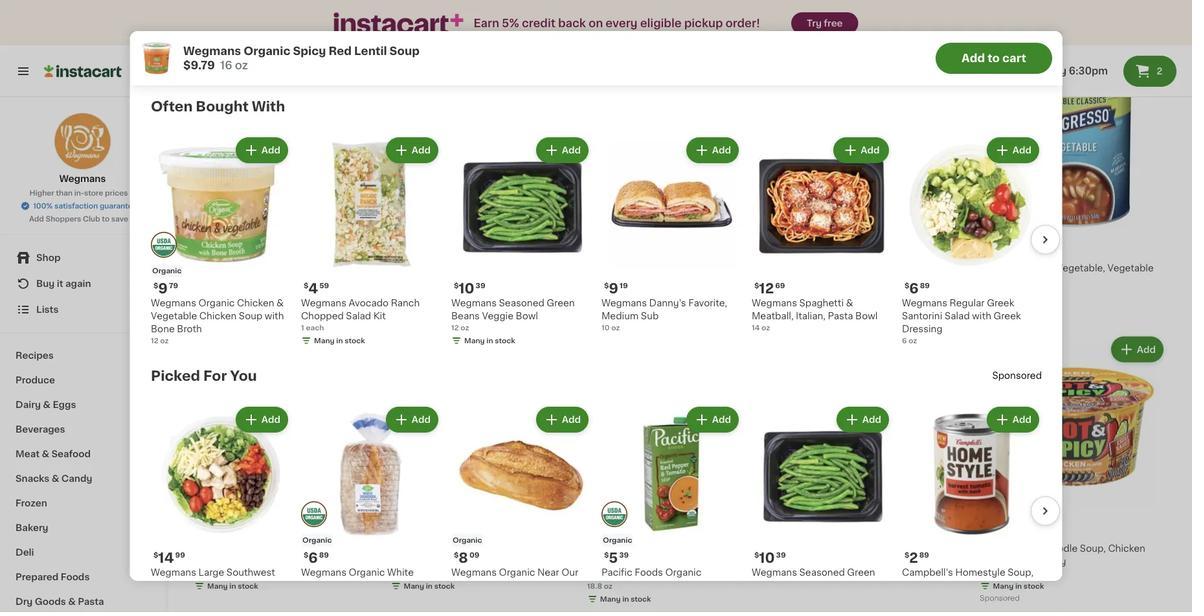 Task type: locate. For each thing, give the bounding box(es) containing it.
bowl inside wegmans spaghetti & meatball, italian, pasta bowl 14 oz
[[856, 312, 878, 321]]

progresso down 2 79
[[784, 544, 830, 553]]

19
[[620, 282, 628, 289], [784, 557, 792, 564]]

noodle inside nissin ramen noodle soup, chicken flavor, hot & spicy 3.32 oz
[[1045, 544, 1078, 553]]

many for chunky
[[207, 583, 228, 590]]

product group containing 1
[[981, 334, 1167, 606]]

12 inside wegmans organic chicken & vegetable chicken soup with bone broth 12 oz
[[151, 337, 158, 344]]

green for wegmans seasoned green beans veggie bowl
[[847, 568, 876, 577]]

progresso inside progresso soup, chickarina, traditional 19 oz
[[784, 544, 830, 553]]

$ 4 59
[[304, 282, 329, 295]]

oz down bone
[[160, 337, 168, 344]]

squash
[[932, 263, 966, 272]]

1 $ 3 79 from the left
[[197, 246, 221, 260]]

2 see from the left
[[829, 6, 847, 15]]

1 vertical spatial ranch
[[151, 594, 180, 603]]

1 horizontal spatial $ 3 79
[[394, 246, 418, 260]]

vegetable,
[[1058, 263, 1106, 272]]

reg. $2.29
[[620, 531, 667, 540]]

18.5
[[391, 570, 406, 577]]

dressing inside the wegmans regular greek santorini salad with greek dressing 6 oz
[[902, 325, 943, 334]]

1 sourdough from the left
[[301, 581, 351, 590]]

12 inside wegmans seasoned green beans veggie bowl 12 oz
[[451, 324, 459, 331]]

0 vertical spatial pasta
[[828, 312, 853, 321]]

1 horizontal spatial 16
[[588, 276, 595, 283]]

0 vertical spatial $ 2 89
[[197, 527, 222, 541]]

79 inside $ 1 79
[[995, 528, 1005, 535]]

oz down snapdragon ramen, chicken on the top of page
[[461, 324, 469, 331]]

bowl
[[516, 312, 538, 321], [856, 312, 878, 321], [817, 581, 839, 590]]

9 up bone
[[158, 282, 167, 295]]

progresso inside progresso soup, vegetable, vegetable classics
[[981, 263, 1027, 272]]

79 inside $ 9 79
[[169, 282, 178, 289]]

instacart logo image
[[44, 64, 122, 79]]

1 vertical spatial to
[[102, 215, 110, 223]]

0 vertical spatial item badge image
[[151, 232, 177, 258]]

2 sourdough from the left
[[507, 581, 557, 590]]

0 horizontal spatial red
[[328, 46, 352, 57]]

1 vertical spatial pacific
[[602, 568, 633, 577]]

soup up $ 12 69
[[749, 263, 772, 272]]

0 horizontal spatial 16
[[220, 60, 232, 71]]

wegmans down the $ 14 99
[[151, 568, 196, 577]]

$ 3 79 for snapdragon ramen, miso
[[197, 246, 221, 260]]

stock down southwest on the left bottom
[[238, 583, 258, 590]]

0 horizontal spatial vegetable
[[151, 312, 197, 321]]

oz inside wegmans organic chicken & vegetable chicken soup with bone broth 12 oz
[[160, 337, 168, 344]]

3 for snapdragon ramen, chicken
[[398, 246, 407, 260]]

beans inside wegmans seasoned green beans veggie bowl
[[752, 581, 780, 590]]

wegmans down classic
[[301, 568, 346, 577]]

2 inside item carousel region
[[910, 551, 918, 565]]

oz inside pacific foods organic butternut squash soup 32 oz
[[795, 289, 804, 296]]

soup, inside campbell's homestyle soup, harvest tomato with basil
[[1008, 568, 1034, 577]]

0 horizontal spatial sourdough
[[301, 581, 351, 590]]

progresso for 19
[[784, 544, 830, 553]]

$ left 59 at the left of page
[[304, 282, 308, 289]]

campbell's inside campbell's homestyle soup, harvest tomato with basil
[[902, 568, 953, 577]]

oz up 'medium'
[[597, 276, 606, 283]]

soup down snapdragon ramen, miso
[[239, 312, 262, 321]]

potato up wegmans organic near our store white sourdough bread
[[505, 544, 535, 553]]

seasoned inside wegmans seasoned green beans veggie bowl
[[800, 568, 845, 577]]

see up back
[[564, 6, 581, 15]]

89 up harvest on the right of the page
[[920, 552, 930, 559]]

many for hearty
[[601, 596, 621, 603]]

wegmans for wegmans organic spicy red lentil soup $9.79 16 oz
[[183, 46, 241, 57]]

89 for campbell's chunky classic chicken noodle soup
[[212, 528, 222, 535]]

with for wegmans regular greek santorini salad with greek dressing 6 oz
[[973, 312, 992, 321]]

$ 2 89 for campbell's chunky classic chicken noodle soup
[[197, 527, 222, 541]]

many for 2
[[404, 583, 424, 590]]

0 horizontal spatial items
[[620, 6, 646, 15]]

wegmans inside wegmans hearty chicken broccoli cheese & potato 18.8 oz
[[588, 557, 633, 566]]

79 inside $ 2 79
[[998, 247, 1007, 254]]

tomato
[[940, 581, 975, 590], [602, 594, 636, 603]]

spicy down ramen
[[1041, 557, 1067, 566]]

1 horizontal spatial bread
[[559, 581, 586, 590]]

wegmans for wegmans
[[59, 174, 106, 183]]

with inside wegmans organic chicken & vegetable chicken soup with bone broth 12 oz
[[265, 312, 284, 321]]

pacific up roasted
[[602, 568, 633, 577]]

1 horizontal spatial 10
[[602, 324, 610, 331]]

see eligible items up free
[[829, 6, 912, 15]]

0 horizontal spatial item badge image
[[151, 232, 177, 258]]

wegmans for wegmans regular greek santorini salad with greek dressing 6 oz
[[902, 299, 948, 308]]

many in stock for chunky
[[207, 583, 258, 590]]

tomato down roasted
[[602, 594, 636, 603]]

3.32
[[981, 570, 997, 577]]

5 up cheese at the bottom
[[609, 551, 618, 565]]

1 3 from the left
[[202, 246, 211, 260]]

santorini
[[902, 312, 943, 321]]

soup,
[[1029, 263, 1055, 272], [440, 544, 466, 553], [833, 544, 859, 553], [1081, 544, 1107, 553], [1008, 568, 1034, 577]]

potato inside wegmans hearty chicken broccoli cheese & potato 18.8 oz
[[635, 570, 665, 579]]

0 horizontal spatial eligible
[[584, 6, 618, 15]]

our
[[562, 568, 579, 577]]

oz down flavor,
[[999, 570, 1007, 577]]

1 vertical spatial $ 2 89
[[905, 551, 930, 565]]

2
[[1158, 67, 1163, 76], [988, 246, 997, 260], [202, 527, 211, 541], [398, 527, 407, 541], [595, 527, 604, 541], [792, 527, 800, 541], [910, 551, 918, 565]]

1 horizontal spatial white
[[478, 581, 505, 590]]

wegmans up higher than in-store prices link
[[59, 174, 106, 183]]

1 horizontal spatial sourdough
[[507, 581, 557, 590]]

bought
[[196, 99, 248, 113]]

add to cart button
[[936, 43, 1053, 74]]

product group
[[194, 53, 381, 312], [391, 53, 577, 312], [784, 53, 970, 298], [981, 53, 1167, 313], [151, 135, 291, 346], [301, 135, 441, 349], [451, 135, 591, 349], [602, 135, 742, 333], [752, 135, 892, 333], [902, 135, 1042, 346], [194, 334, 381, 594], [784, 334, 970, 581], [981, 334, 1167, 606], [151, 404, 291, 612], [301, 404, 441, 603], [451, 404, 591, 603], [602, 404, 742, 612], [752, 404, 892, 612], [902, 404, 1042, 612]]

spicy inside nissin ramen noodle soup, chicken flavor, hot & spicy 3.32 oz
[[1041, 557, 1067, 566]]

79 up nissin
[[995, 528, 1005, 535]]

italian,
[[796, 312, 826, 321]]

1 vertical spatial pasta
[[78, 597, 104, 607]]

$ left loyalty
[[604, 552, 609, 559]]

$ up nissin
[[983, 528, 988, 535]]

veggie down 2 79
[[783, 581, 814, 590]]

$ 12 69
[[755, 282, 785, 295]]

1 vertical spatial $ 6 89
[[304, 551, 329, 565]]

2 button
[[1124, 56, 1177, 87]]

pacific for pacific foods organic butternut squash soup 32 oz
[[784, 263, 815, 272]]

bowl inside wegmans seasoned green beans veggie bowl 12 oz
[[516, 312, 538, 321]]

1 items from the left
[[620, 6, 646, 15]]

$ inside the $ 14 99
[[153, 552, 158, 559]]

snacks
[[16, 474, 49, 483]]

0 vertical spatial noodle
[[713, 263, 746, 272]]

wegmans organic white sourdough sandwich bread
[[301, 568, 427, 590]]

2 vertical spatial noodle
[[194, 557, 228, 566]]

in down southwest on the left bottom
[[230, 583, 236, 590]]

it
[[57, 279, 63, 288]]

1 horizontal spatial item badge image
[[602, 502, 628, 528]]

foods inside pacific foods organic roasted red pepper and tomato soup
[[635, 568, 663, 577]]

snacks & candy link
[[8, 467, 157, 491]]

chicken inside wegmans organic chicken noodle soup 16 oz
[[674, 263, 711, 272]]

with down 2 09
[[591, 546, 608, 553]]

pacific up 69
[[784, 263, 815, 272]]

1 horizontal spatial seasoned
[[800, 568, 845, 577]]

wegmans inside the wegmans regular greek santorini salad with greek dressing 6 oz
[[902, 299, 948, 308]]

1 horizontal spatial red
[[642, 581, 661, 590]]

product group containing 12
[[752, 135, 892, 333]]

0 horizontal spatial 5
[[609, 551, 618, 565]]

with inside campbell's homestyle soup, harvest tomato with basil
[[977, 581, 996, 590]]

noodle inside wegmans organic chicken noodle soup 16 oz
[[713, 263, 746, 272]]

oz inside wegmans hearty chicken broccoli cheese & potato 18.8 oz
[[604, 583, 613, 590]]

0 horizontal spatial $ 10 39
[[454, 282, 485, 295]]

foods inside pacific foods organic butternut squash soup 32 oz
[[817, 263, 846, 272]]

10
[[459, 282, 474, 295], [602, 324, 610, 331], [759, 551, 775, 565]]

classics
[[981, 276, 1019, 285]]

oz inside wegmans organic chicken noodle soup 16 oz
[[597, 276, 606, 283]]

1 horizontal spatial pacific
[[784, 263, 815, 272]]

1 vertical spatial $ 5 39
[[604, 551, 629, 565]]

1 vertical spatial 6
[[902, 337, 907, 344]]

6 down butternut
[[910, 282, 919, 295]]

0 horizontal spatial white
[[387, 568, 414, 577]]

dairy & eggs link
[[8, 393, 157, 417]]

nissin ramen noodle soup, chicken flavor, hot & spicy 3.32 oz
[[981, 544, 1146, 577]]

$ up bone
[[153, 282, 158, 289]]

0 horizontal spatial bread
[[400, 581, 427, 590]]

oz
[[235, 60, 248, 71], [597, 276, 606, 283], [795, 289, 804, 296], [461, 324, 469, 331], [612, 324, 620, 331], [762, 324, 770, 331], [160, 337, 168, 344], [909, 337, 917, 344], [794, 557, 802, 564], [211, 570, 219, 577], [408, 570, 416, 577], [999, 570, 1007, 577], [604, 583, 613, 590]]

0 vertical spatial $ 6 89
[[905, 282, 930, 295]]

soup down wegmans hearty chicken broccoli cheese & potato 18.8 oz at the bottom
[[638, 594, 662, 603]]

sponsored badge image up broth
[[194, 301, 234, 309]]

2 horizontal spatial 10
[[759, 551, 775, 565]]

item badge image
[[151, 232, 177, 258], [602, 502, 628, 528]]

1 vertical spatial 16
[[588, 276, 595, 283]]

seasoned inside wegmans seasoned green beans veggie bowl 12 oz
[[499, 299, 545, 308]]

wegmans inside wegmans seasoned green beans veggie bowl
[[752, 568, 797, 577]]

69
[[775, 282, 785, 289]]

with down large on the left bottom
[[218, 581, 237, 590]]

$ 6 89 down butternut
[[905, 282, 930, 295]]

6 down item badge image
[[308, 551, 318, 565]]

spicy left lentil
[[293, 46, 326, 57]]

goods
[[35, 597, 66, 607]]

3 up snapdragon ramen, miso
[[202, 246, 211, 260]]

recipes
[[16, 351, 54, 360]]

dry goods & pasta
[[16, 597, 104, 607]]

many in stock down 2 79
[[797, 570, 848, 577]]

2 horizontal spatial bowl
[[856, 312, 878, 321]]

1 horizontal spatial 14
[[752, 324, 760, 331]]

1 horizontal spatial vegetable
[[1108, 263, 1155, 272]]

campbell's inside campbell's chunky classic chicken noodle soup 18.6 oz
[[194, 544, 246, 553]]

1 horizontal spatial 5
[[792, 246, 801, 260]]

pacific inside pacific foods organic butternut squash soup 32 oz
[[784, 263, 815, 272]]

organic inside pacific foods organic butternut squash soup 32 oz
[[848, 263, 884, 272]]

many for seasoned
[[464, 337, 485, 344]]

10 right broccoli
[[759, 551, 775, 565]]

None search field
[[185, 53, 631, 89]]

salad down regular
[[945, 312, 970, 321]]

white inside wegmans organic near our store white sourdough bread
[[478, 581, 505, 590]]

many down 18.5
[[404, 583, 424, 590]]

0 horizontal spatial 10
[[459, 282, 474, 295]]

dairy
[[16, 400, 41, 410]]

wegmans inside wegmans large southwest chicken salad with buttermilk ranch dressing
[[151, 568, 196, 577]]

in-
[[74, 190, 84, 197]]

39 up wegmans seasoned green beans veggie bowl
[[776, 552, 786, 559]]

wegmans for wegmans avocado ranch chopped salad kit 1 each
[[301, 299, 346, 308]]

in down classics
[[1016, 302, 1023, 309]]

39
[[802, 247, 812, 254], [476, 282, 485, 289], [619, 552, 629, 559], [776, 552, 786, 559]]

3 for snapdragon ramen, miso
[[202, 246, 211, 260]]

stock for chunky
[[238, 583, 258, 590]]

0 horizontal spatial 14
[[158, 551, 174, 565]]

items up at
[[886, 6, 912, 15]]

2 ramen, from the left
[[449, 263, 483, 272]]

danny's
[[649, 299, 686, 308]]

wegmans
[[183, 46, 241, 57], [59, 174, 106, 183], [588, 263, 633, 272], [151, 299, 196, 308], [301, 299, 346, 308], [451, 299, 497, 308], [602, 299, 647, 308], [752, 299, 797, 308], [902, 299, 948, 308], [588, 557, 633, 566], [151, 568, 196, 577], [301, 568, 346, 577], [451, 568, 497, 577], [752, 568, 797, 577]]

noodle up favorite,
[[713, 263, 746, 272]]

with inside '$ 2 progresso soup, loaded potato with bacon 18.5 oz'
[[537, 544, 556, 553]]

flavor,
[[981, 557, 1010, 566]]

wegmans inside wegmans organic near our store white sourdough bread
[[451, 568, 497, 577]]

14 down meatball,
[[752, 324, 760, 331]]

$ 5 39 for 2
[[787, 246, 812, 260]]

79 for wegmans organic chicken & vegetable chicken soup with bone broth
[[169, 282, 178, 289]]

$ 3 79 up snapdragon ramen, miso
[[197, 246, 221, 260]]

6
[[910, 282, 919, 295], [902, 337, 907, 344], [308, 551, 318, 565]]

wegmans for wegmans danny's favorite, medium sub 10 oz
[[602, 299, 647, 308]]

0 horizontal spatial ramen,
[[252, 263, 286, 272]]

79 up snapdragon ramen, chicken on the top of page
[[409, 247, 418, 254]]

89 for campbell's homestyle soup, harvest tomato with basil
[[920, 552, 930, 559]]

red down hearty
[[642, 581, 661, 590]]

0 horizontal spatial progresso
[[391, 544, 437, 553]]

&
[[276, 299, 284, 308], [846, 299, 854, 308], [43, 400, 51, 410], [42, 450, 49, 459], [52, 474, 59, 483], [1032, 557, 1039, 566], [625, 570, 632, 579], [68, 597, 76, 607]]

salad for regular
[[945, 312, 970, 321]]

2 horizontal spatial noodle
[[1045, 544, 1078, 553]]

0 vertical spatial 14
[[752, 324, 760, 331]]

1 9 from the left
[[158, 282, 167, 295]]

wegmans inside "wegmans organic white sourdough sandwich bread"
[[301, 568, 346, 577]]

0 vertical spatial ranch
[[391, 299, 420, 308]]

0 horizontal spatial 19
[[620, 282, 628, 289]]

produce
[[16, 376, 55, 385]]

wegmans up the santorini at the right
[[902, 299, 948, 308]]

guarantee
[[100, 203, 137, 210]]

broccoli
[[709, 557, 746, 566]]

organic
[[243, 46, 290, 57], [786, 232, 815, 239], [635, 263, 671, 272], [848, 263, 884, 272], [152, 267, 181, 274], [198, 299, 235, 308], [302, 537, 332, 544], [453, 537, 482, 544], [603, 537, 632, 544], [349, 568, 385, 577], [499, 568, 535, 577], [666, 568, 702, 577]]

wegmans organic spicy red lentil soup $9.79 16 oz
[[183, 46, 420, 71]]

with for wegmans large southwest chicken salad with buttermilk ranch dressing
[[218, 581, 237, 590]]

$ inside $ 8 09
[[454, 552, 459, 559]]

progresso for classics
[[981, 263, 1027, 272]]

tomato down homestyle
[[940, 581, 975, 590]]

9
[[158, 282, 167, 295], [609, 282, 618, 295]]

pacific inside pacific foods organic roasted red pepper and tomato soup
[[602, 568, 633, 577]]

many in stock down roasted
[[601, 596, 652, 603]]

$ 3 79 up snapdragon ramen, chicken on the top of page
[[394, 246, 418, 260]]

1 vertical spatial 5
[[609, 551, 618, 565]]

organic inside wegmans organic chicken noodle soup 16 oz
[[635, 263, 671, 272]]

1 vertical spatial white
[[478, 581, 505, 590]]

0 vertical spatial to
[[988, 53, 1000, 64]]

many in stock for seasoned
[[464, 337, 515, 344]]

meatball,
[[752, 312, 794, 321]]

$ 10 39 down snapdragon ramen, chicken on the top of page
[[454, 282, 485, 295]]

5 up 32
[[792, 246, 801, 260]]

$ up classics
[[983, 247, 988, 254]]

1 horizontal spatial pasta
[[828, 312, 853, 321]]

product group containing 4
[[301, 135, 441, 349]]

0 horizontal spatial seasoned
[[499, 299, 545, 308]]

pickup
[[685, 18, 723, 29]]

2 horizontal spatial 6
[[910, 282, 919, 295]]

1 horizontal spatial snapdragon
[[391, 263, 446, 272]]

5 for 10
[[609, 551, 618, 565]]

wegmans for wegmans large southwest chicken salad with buttermilk ranch dressing
[[151, 568, 196, 577]]

2 items from the left
[[886, 6, 912, 15]]

1 vertical spatial dressing
[[182, 594, 222, 603]]

$ 2 progresso soup, loaded potato with bacon 18.5 oz
[[391, 527, 556, 577]]

0 horizontal spatial campbell's
[[194, 544, 246, 553]]

green
[[547, 299, 575, 308], [847, 568, 876, 577]]

foods down hearty
[[635, 568, 663, 577]]

0 horizontal spatial salad
[[190, 581, 215, 590]]

1 see eligible items button from the left
[[541, 0, 669, 21]]

wegmans up 'medium'
[[602, 299, 647, 308]]

0 horizontal spatial sponsored badge image
[[194, 301, 234, 309]]

1 horizontal spatial ranch
[[391, 299, 420, 308]]

2 $ 3 79 from the left
[[394, 246, 418, 260]]

oz inside progresso soup, chickarina, traditional 19 oz
[[794, 557, 802, 564]]

prepared
[[16, 573, 59, 582]]

1 horizontal spatial 12
[[451, 324, 459, 331]]

2 snapdragon from the left
[[391, 263, 446, 272]]

foods up spaghetti
[[817, 263, 846, 272]]

beverages
[[16, 425, 65, 434]]

many in stock for soup,
[[797, 570, 848, 577]]

many in stock down hot in the bottom of the page
[[994, 583, 1045, 590]]

sponsored badge image for snapdragon ramen, miso
[[194, 301, 234, 309]]

organic inside pacific foods organic roasted red pepper and tomato soup
[[666, 568, 702, 577]]

1 left each
[[301, 324, 304, 331]]

0 vertical spatial campbell's
[[194, 544, 246, 553]]

buttermilk
[[239, 581, 286, 590]]

1 horizontal spatial tomato
[[940, 581, 975, 590]]

0 horizontal spatial veggie
[[482, 312, 514, 321]]

wegmans organic near our store white sourdough bread
[[451, 568, 586, 590]]

2 3 from the left
[[398, 246, 407, 260]]

items for 2nd see eligible items button
[[886, 6, 912, 15]]

10 inside wegmans danny's favorite, medium sub 10 oz
[[602, 324, 610, 331]]

in down roasted
[[623, 596, 629, 603]]

cart
[[1003, 53, 1027, 64]]

16 inside wegmans organic chicken noodle soup 16 oz
[[588, 276, 595, 283]]

2 see eligible items from the left
[[829, 6, 912, 15]]

sourdough down the near at the bottom of page
[[507, 581, 557, 590]]

white
[[387, 568, 414, 577], [478, 581, 505, 590]]

many down 2 79
[[797, 570, 818, 577]]

$ inside $ 1 79
[[983, 528, 988, 535]]

1 horizontal spatial 9
[[609, 282, 618, 295]]

$ 5 39 up 32
[[787, 246, 812, 260]]

2 9 from the left
[[609, 282, 618, 295]]

card
[[637, 546, 654, 553]]

1 horizontal spatial bowl
[[817, 581, 839, 590]]

wegmans inside wegmans organic spicy red lentil soup $9.79 16 oz
[[183, 46, 241, 57]]

09 right 8
[[469, 552, 479, 559]]

salad inside wegmans large southwest chicken salad with buttermilk ranch dressing
[[190, 581, 215, 590]]

vegetable up bone
[[151, 312, 197, 321]]

bacon
[[391, 557, 420, 566]]

wegmans up meatball,
[[752, 299, 797, 308]]

100% satisfaction guarantee
[[33, 203, 137, 210]]

2 see eligible items button from the left
[[807, 0, 934, 21]]

$ 9 79
[[153, 282, 178, 295]]

earn
[[474, 18, 500, 29]]

1 horizontal spatial 3
[[398, 246, 407, 260]]

1 horizontal spatial items
[[886, 6, 912, 15]]

0 vertical spatial 1
[[301, 324, 304, 331]]

wegmans for wegmans organic near our store white sourdough bread
[[451, 568, 497, 577]]

& inside nissin ramen noodle soup, chicken flavor, hot & spicy 3.32 oz
[[1032, 557, 1039, 566]]

beverages link
[[8, 417, 157, 442]]

many in stock for 2
[[404, 583, 455, 590]]

0 vertical spatial 6
[[910, 282, 919, 295]]

0 vertical spatial veggie
[[482, 312, 514, 321]]

1 vertical spatial veggie
[[783, 581, 814, 590]]

$ up 'medium'
[[604, 282, 609, 289]]

red inside wegmans organic spicy red lentil soup $9.79 16 oz
[[328, 46, 352, 57]]

campbell's for tomato
[[902, 568, 953, 577]]

basil
[[998, 581, 1020, 590]]

pacific
[[784, 263, 815, 272], [602, 568, 633, 577]]

organic inside "wegmans organic white sourdough sandwich bread"
[[349, 568, 385, 577]]

1 vertical spatial greek
[[994, 312, 1021, 321]]

79 inside 2 79
[[802, 528, 811, 535]]

veggie inside wegmans seasoned green beans veggie bowl 12 oz
[[482, 312, 514, 321]]

hot
[[1012, 557, 1029, 566]]

veggie down snapdragon ramen, chicken on the top of page
[[482, 312, 514, 321]]

store
[[451, 581, 476, 590]]

sponsored badge image
[[194, 301, 234, 309], [391, 301, 430, 309], [981, 595, 1020, 603]]

1 vertical spatial beans
[[752, 581, 780, 590]]

bone
[[151, 325, 174, 334]]

$ right broccoli
[[755, 552, 759, 559]]

veggie inside wegmans seasoned green beans veggie bowl
[[783, 581, 814, 590]]

79
[[212, 247, 221, 254], [409, 247, 418, 254], [606, 247, 615, 254], [998, 247, 1007, 254], [169, 282, 178, 289], [802, 528, 811, 535], [995, 528, 1005, 535]]

5
[[792, 246, 801, 260], [609, 551, 618, 565]]

salad for large
[[190, 581, 215, 590]]

1 vertical spatial 09
[[469, 552, 479, 559]]

$ 5 39 up cheese at the bottom
[[604, 551, 629, 565]]

1 horizontal spatial campbell's
[[902, 568, 953, 577]]

loaded
[[468, 544, 502, 553]]

white down the bacon
[[387, 568, 414, 577]]

$ inside $ 12 69
[[755, 282, 759, 289]]

in for seasoned
[[487, 337, 493, 344]]

wegmans up cheese at the bottom
[[588, 557, 633, 566]]

2 bread from the left
[[559, 581, 586, 590]]

potato
[[505, 544, 535, 553], [635, 570, 665, 579]]

dressing down the santorini at the right
[[902, 325, 943, 334]]

prices
[[105, 190, 128, 197]]

1 horizontal spatial $ 6 89
[[905, 282, 930, 295]]

0 vertical spatial 19
[[620, 282, 628, 289]]

red left lentil
[[328, 46, 352, 57]]

$ 10 39
[[454, 282, 485, 295], [755, 551, 786, 565]]

1 see eligible items from the left
[[564, 6, 646, 15]]

oz down cheese at the bottom
[[604, 583, 613, 590]]

oz up wegmans seasoned green beans veggie bowl
[[794, 557, 802, 564]]

1 vertical spatial green
[[847, 568, 876, 577]]

oz down meatball,
[[762, 324, 770, 331]]

1 horizontal spatial 09
[[605, 528, 615, 535]]

snapdragon ramen, chicken
[[391, 263, 523, 272]]

bakery link
[[8, 516, 157, 540]]

product group containing 14
[[151, 404, 291, 612]]

view
[[960, 66, 984, 76]]

in left "store"
[[426, 583, 433, 590]]

many in stock for hearty
[[601, 596, 652, 603]]

79 for nissin ramen noodle soup, chicken flavor, hot & spicy
[[995, 528, 1005, 535]]

ranch inside wegmans large southwest chicken salad with buttermilk ranch dressing
[[151, 594, 180, 603]]

campbell's for noodle
[[194, 544, 246, 553]]

with inside the wegmans regular greek santorini salad with greek dressing 6 oz
[[973, 312, 992, 321]]

wegmans down $ 9 79
[[151, 299, 196, 308]]

item carousel region
[[530, 0, 1156, 27], [133, 130, 1060, 363], [133, 399, 1060, 612]]

1 bread from the left
[[400, 581, 427, 590]]

oz down the bacon
[[408, 570, 416, 577]]

1 ramen, from the left
[[252, 263, 286, 272]]

& inside wegmans hearty chicken broccoli cheese & potato 18.8 oz
[[625, 570, 632, 579]]

item badge image up reg.
[[602, 502, 628, 528]]

2 vertical spatial 10
[[759, 551, 775, 565]]

item badge image for 9
[[151, 232, 177, 258]]

1 horizontal spatial noodle
[[713, 263, 746, 272]]

wegmans for wegmans seasoned green beans veggie bowl
[[752, 568, 797, 577]]

chicken inside nissin ramen noodle soup, chicken flavor, hot & spicy 3.32 oz
[[1109, 544, 1146, 553]]

in down progresso soup, chickarina, traditional 19 oz
[[819, 570, 826, 577]]

snapdragon ramen, miso
[[194, 263, 311, 272]]

seasoned for wegmans seasoned green beans veggie bowl
[[800, 568, 845, 577]]

ramen, for miso
[[252, 263, 286, 272]]

9 for wegmans organic chicken & vegetable chicken soup with bone broth
[[158, 282, 167, 295]]

$ up snapdragon ramen, chicken on the top of page
[[394, 247, 398, 254]]

frozen link
[[8, 491, 157, 516]]

spicy inside wegmans organic spicy red lentil soup $9.79 16 oz
[[293, 46, 326, 57]]

organic inside wegmans organic spicy red lentil soup $9.79 16 oz
[[243, 46, 290, 57]]

0 horizontal spatial noodle
[[194, 557, 228, 566]]

09 inside 2 09
[[605, 528, 615, 535]]

1 vertical spatial 19
[[784, 557, 792, 564]]

ranch inside wegmans avocado ranch chopped salad kit 1 each
[[391, 299, 420, 308]]

1 horizontal spatial green
[[847, 568, 876, 577]]

1 horizontal spatial veggie
[[783, 581, 814, 590]]

to left cart
[[988, 53, 1000, 64]]

campbell's up large on the left bottom
[[194, 544, 246, 553]]

$
[[197, 247, 202, 254], [394, 247, 398, 254], [787, 247, 792, 254], [983, 247, 988, 254], [153, 282, 158, 289], [304, 282, 308, 289], [454, 282, 459, 289], [604, 282, 609, 289], [755, 282, 759, 289], [905, 282, 910, 289], [197, 528, 202, 535], [394, 528, 398, 535], [983, 528, 988, 535], [153, 552, 158, 559], [304, 552, 308, 559], [454, 552, 459, 559], [604, 552, 609, 559], [755, 552, 759, 559], [905, 552, 910, 559]]

with down the 3.32
[[977, 581, 996, 590]]

0 vertical spatial spicy
[[293, 46, 326, 57]]

0 vertical spatial seasoned
[[499, 299, 545, 308]]

stock down progresso soup, chickarina, traditional 19 oz
[[828, 570, 848, 577]]

add
[[962, 53, 985, 64], [941, 64, 960, 73], [1138, 64, 1157, 73], [261, 146, 280, 155], [412, 146, 431, 155], [562, 146, 581, 155], [712, 146, 731, 155], [863, 146, 882, 155], [1013, 146, 1032, 155], [29, 215, 44, 223], [351, 345, 370, 354], [1138, 345, 1157, 354], [261, 415, 280, 424], [412, 415, 431, 424], [562, 415, 581, 424], [712, 415, 731, 424], [863, 415, 882, 424], [1013, 415, 1032, 424]]

1 snapdragon from the left
[[194, 263, 250, 272]]

$ 2 89 up harvest on the right of the page
[[905, 551, 930, 565]]

chicken inside wegmans large southwest chicken salad with buttermilk ranch dressing
[[151, 581, 188, 590]]

0 horizontal spatial dressing
[[182, 594, 222, 603]]

beans right and
[[752, 581, 780, 590]]

salad inside the wegmans regular greek santorini salad with greek dressing 6 oz
[[945, 312, 970, 321]]

0 horizontal spatial see
[[564, 6, 581, 15]]

kit
[[373, 312, 386, 321]]

0 vertical spatial item carousel region
[[530, 0, 1156, 27]]

candy
[[61, 474, 92, 483]]

sourdough
[[301, 581, 351, 590], [507, 581, 557, 590]]

0 vertical spatial red
[[328, 46, 352, 57]]

sourdough inside "wegmans organic white sourdough sandwich bread"
[[301, 581, 351, 590]]

0 vertical spatial 09
[[605, 528, 615, 535]]

$ 2 89 up large on the left bottom
[[197, 527, 222, 541]]

lentil
[[354, 46, 387, 57]]



Task type: describe. For each thing, give the bounding box(es) containing it.
save
[[111, 215, 128, 223]]

many down snapdragon ramen, chicken on the top of page
[[404, 289, 424, 296]]

spaghetti
[[800, 299, 844, 308]]

$ 8 09
[[454, 551, 479, 565]]

89 for wegmans regular greek santorini salad with greek dressing
[[920, 282, 930, 289]]

red inside pacific foods organic roasted red pepper and tomato soup
[[642, 581, 661, 590]]

seasoned for wegmans seasoned green beans veggie bowl 12 oz
[[499, 299, 545, 308]]

pickup at 100 farm view
[[862, 66, 984, 76]]

19 inside progresso soup, chickarina, traditional 19 oz
[[784, 557, 792, 564]]

79 for progresso soup, vegetable, vegetable classics
[[998, 247, 1007, 254]]

chicken inside campbell's chunky classic chicken noodle soup 18.6 oz
[[320, 544, 358, 553]]

back
[[559, 18, 586, 29]]

100% satisfaction guarantee button
[[20, 198, 145, 211]]

ready by 6:30pm
[[1020, 66, 1109, 76]]

see eligible items for 2nd see eligible items button
[[829, 6, 912, 15]]

lists
[[36, 305, 59, 314]]

medium
[[602, 312, 639, 321]]

sourdough inside wegmans organic near our store white sourdough bread
[[507, 581, 557, 590]]

oz inside wegmans spaghetti & meatball, italian, pasta bowl 14 oz
[[762, 324, 770, 331]]

earn 5% credit back on every eligible pickup order!
[[474, 18, 761, 29]]

wegmans for wegmans organic chicken & vegetable chicken soup with bone broth 12 oz
[[151, 299, 196, 308]]

2 79
[[792, 527, 811, 541]]

soup inside wegmans organic spicy red lentil soup $9.79 16 oz
[[390, 46, 420, 57]]

$ inside $ 2 79
[[983, 247, 988, 254]]

$ inside $ 4 59
[[304, 282, 308, 289]]

$9.79
[[183, 60, 215, 71]]

wegmans regular greek santorini salad with greek dressing 6 oz
[[902, 299, 1021, 344]]

produce link
[[8, 368, 157, 393]]

oz inside the wegmans regular greek santorini salad with greek dressing 6 oz
[[909, 337, 917, 344]]

spo nsored
[[993, 371, 1042, 380]]

often
[[151, 99, 192, 113]]

sponsored badge image for snapdragon ramen, chicken
[[391, 301, 430, 309]]

1 see from the left
[[564, 6, 581, 15]]

99
[[175, 552, 185, 559]]

chickarina,
[[861, 544, 911, 553]]

oz inside wegmans seasoned green beans veggie bowl 12 oz
[[461, 324, 469, 331]]

beans for wegmans seasoned green beans veggie bowl 12 oz
[[451, 312, 480, 321]]

9 for wegmans danny's favorite, medium sub
[[609, 282, 618, 295]]

noodle inside campbell's chunky classic chicken noodle soup 18.6 oz
[[194, 557, 228, 566]]

items for first see eligible items button from the left
[[620, 6, 646, 15]]

39 down reg.
[[619, 552, 629, 559]]

stock for hearty
[[631, 596, 652, 603]]

harvest
[[902, 581, 938, 590]]

wegmans avocado ranch chopped salad kit 1 each
[[301, 299, 420, 331]]

in down snapdragon ramen, chicken on the top of page
[[426, 289, 433, 296]]

white inside "wegmans organic white sourdough sandwich bread"
[[387, 568, 414, 577]]

green for wegmans seasoned green beans veggie bowl 12 oz
[[547, 299, 575, 308]]

shop
[[36, 253, 61, 262]]

soup, inside progresso soup, vegetable, vegetable classics
[[1029, 263, 1055, 272]]

potato inside '$ 2 progresso soup, loaded potato with bacon 18.5 oz'
[[505, 544, 535, 553]]

$ inside $ 9 79
[[153, 282, 158, 289]]

progresso inside '$ 2 progresso soup, loaded potato with bacon 18.5 oz'
[[391, 544, 437, 553]]

18.8
[[588, 583, 603, 590]]

organic inside wegmans organic chicken & vegetable chicken soup with bone broth 12 oz
[[198, 299, 235, 308]]

19 inside $ 9 19
[[620, 282, 628, 289]]

6 for wegmans organic white sourdough sandwich bread
[[308, 551, 318, 565]]

see eligible items for first see eligible items button from the left
[[564, 6, 646, 15]]

pepper
[[663, 581, 696, 590]]

wegmans for wegmans hearty chicken broccoli cheese & potato 18.8 oz
[[588, 557, 633, 566]]

14 inside wegmans spaghetti & meatball, italian, pasta bowl 14 oz
[[752, 324, 760, 331]]

add inside button
[[962, 53, 985, 64]]

0 horizontal spatial foods
[[61, 573, 90, 582]]

wegmans organic chicken noodle soup 16 oz
[[588, 263, 772, 283]]

near
[[538, 568, 559, 577]]

many for soup,
[[797, 570, 818, 577]]

many in stock for avocado
[[314, 337, 365, 344]]

item badge image for 5
[[602, 502, 628, 528]]

1 vertical spatial 1
[[988, 527, 994, 541]]

2 inside '$ 2 progresso soup, loaded potato with bacon 18.5 oz'
[[398, 527, 407, 541]]

1 horizontal spatial $ 10 39
[[755, 551, 786, 565]]

& inside wegmans organic chicken & vegetable chicken soup with bone broth 12 oz
[[276, 299, 284, 308]]

soup, inside '$ 2 progresso soup, loaded potato with bacon 18.5 oz'
[[440, 544, 466, 553]]

oz inside wegmans organic spicy red lentil soup $9.79 16 oz
[[235, 60, 248, 71]]

veggie for wegmans seasoned green beans veggie bowl
[[783, 581, 814, 590]]

tomato inside pacific foods organic roasted red pepper and tomato soup
[[602, 594, 636, 603]]

$ up snapdragon ramen, miso
[[197, 247, 202, 254]]

pasta inside wegmans spaghetti & meatball, italian, pasta bowl 14 oz
[[828, 312, 853, 321]]

$ inside $ 9 19
[[604, 282, 609, 289]]

express icon image
[[334, 13, 464, 34]]

buy it again
[[36, 279, 91, 288]]

deli
[[16, 548, 34, 557]]

$ 3 79 for snapdragon ramen, chicken
[[394, 246, 418, 260]]

dressing inside wegmans large southwest chicken salad with buttermilk ranch dressing
[[182, 594, 222, 603]]

$ 6 89 for wegmans regular greek santorini salad with greek dressing
[[905, 282, 930, 295]]

6 inside the wegmans regular greek santorini salad with greek dressing 6 oz
[[902, 337, 907, 344]]

free
[[824, 19, 843, 28]]

nissin
[[981, 544, 1009, 553]]

6:30pm
[[1070, 66, 1109, 76]]

39 up spaghetti
[[802, 247, 812, 254]]

prepared foods
[[16, 573, 90, 582]]

spo
[[993, 371, 1011, 380]]

higher
[[30, 190, 54, 197]]

in for soup,
[[819, 570, 826, 577]]

& inside wegmans spaghetti & meatball, italian, pasta bowl 14 oz
[[846, 299, 854, 308]]

wegmans for wegmans spaghetti & meatball, italian, pasta bowl 14 oz
[[752, 299, 797, 308]]

shoppers
[[46, 215, 81, 223]]

tomato inside campbell's homestyle soup, harvest tomato with basil
[[940, 581, 975, 590]]

$ 2 89 for campbell's homestyle soup, harvest tomato with basil
[[905, 551, 930, 565]]

stock for ramen
[[1024, 583, 1045, 590]]

to inside button
[[988, 53, 1000, 64]]

beans for wegmans seasoned green beans veggie bowl
[[752, 581, 780, 590]]

wegmans for wegmans organic chicken noodle soup 16 oz
[[588, 263, 633, 272]]

wegmans hearty chicken broccoli cheese & potato 18.8 oz
[[588, 557, 746, 590]]

bakery
[[16, 524, 48, 533]]

0 vertical spatial 12
[[759, 282, 774, 295]]

progresso soup, chickarina, traditional 19 oz
[[784, 544, 961, 564]]

item carousel region containing see eligible items
[[530, 0, 1156, 27]]

1 vertical spatial with
[[591, 546, 608, 553]]

soup inside wegmans organic chicken noodle soup 16 oz
[[749, 263, 772, 272]]

5 for 2
[[792, 246, 801, 260]]

cheese
[[588, 570, 623, 579]]

many in stock down snapdragon ramen, chicken on the top of page
[[404, 289, 455, 296]]

organic inside wegmans organic near our store white sourdough bread
[[499, 568, 535, 577]]

in for ramen
[[1016, 583, 1023, 590]]

roasted
[[602, 581, 640, 590]]

stock for avocado
[[345, 337, 365, 344]]

wegmans danny's favorite, medium sub 10 oz
[[602, 299, 727, 331]]

soup inside wegmans organic chicken & vegetable chicken soup with bone broth 12 oz
[[239, 312, 262, 321]]

in for chunky
[[230, 583, 236, 590]]

item carousel region containing 9
[[133, 130, 1060, 363]]

0 vertical spatial greek
[[987, 299, 1015, 308]]

ramen, for chicken
[[449, 263, 483, 272]]

chopped
[[301, 312, 344, 321]]

oz inside '$ 2 progresso soup, loaded potato with bacon 18.5 oz'
[[408, 570, 416, 577]]

stock down snapdragon ramen, chicken on the top of page
[[435, 289, 455, 296]]

many in stock down classics
[[994, 302, 1045, 309]]

in for avocado
[[336, 337, 343, 344]]

many for avocado
[[314, 337, 334, 344]]

stock for 2
[[435, 583, 455, 590]]

credit
[[522, 18, 556, 29]]

79 for snapdragon ramen, miso
[[212, 247, 221, 254]]

chicken inside wegmans hearty chicken broccoli cheese & potato 18.8 oz
[[669, 557, 706, 566]]

soup, inside nissin ramen noodle soup, chicken flavor, hot & spicy 3.32 oz
[[1081, 544, 1107, 553]]

$ down butternut
[[905, 282, 910, 289]]

item badge image
[[301, 502, 327, 528]]

nsored
[[1011, 371, 1042, 380]]

5%
[[502, 18, 520, 29]]

oz inside nissin ramen noodle soup, chicken flavor, hot & spicy 3.32 oz
[[999, 570, 1007, 577]]

club
[[83, 215, 100, 223]]

79 up $ 9 19
[[606, 247, 615, 254]]

product group containing 8
[[451, 404, 591, 603]]

$ left traditional
[[905, 552, 910, 559]]

bowl for wegmans seasoned green beans veggie bowl 12 oz
[[516, 312, 538, 321]]

snapdragon for snapdragon ramen, chicken
[[391, 263, 446, 272]]

buy
[[36, 279, 55, 288]]

item carousel region containing 14
[[133, 399, 1060, 612]]

89 for wegmans organic white sourdough sandwich bread
[[319, 552, 329, 559]]

and
[[698, 581, 715, 590]]

oz inside wegmans danny's favorite, medium sub 10 oz
[[612, 324, 620, 331]]

oz inside campbell's chunky classic chicken noodle soup 18.6 oz
[[211, 570, 219, 577]]

add shoppers club to save link
[[29, 214, 136, 224]]

2 horizontal spatial eligible
[[849, 6, 883, 15]]

snapdragon for snapdragon ramen, miso
[[194, 263, 250, 272]]

regular
[[950, 299, 985, 308]]

16 inside wegmans organic spicy red lentil soup $9.79 16 oz
[[220, 60, 232, 71]]

picked for you
[[151, 369, 257, 383]]

eggs
[[53, 400, 76, 410]]

sandwich
[[353, 581, 398, 590]]

add to cart
[[962, 53, 1027, 64]]

1 vertical spatial 14
[[158, 551, 174, 565]]

in for hearty
[[623, 596, 629, 603]]

$ 14 99
[[153, 551, 185, 565]]

soup inside pacific foods organic roasted red pepper and tomato soup
[[638, 594, 662, 603]]

bread inside "wegmans organic white sourdough sandwich bread"
[[400, 581, 427, 590]]

reg.
[[620, 531, 638, 540]]

many for ramen
[[994, 583, 1014, 590]]

wegmans for wegmans organic white sourdough sandwich bread
[[301, 568, 346, 577]]

stock for soup,
[[828, 570, 848, 577]]

pacific for pacific foods organic roasted red pepper and tomato soup
[[602, 568, 633, 577]]

pacific foods organic roasted red pepper and tomato soup
[[602, 568, 715, 603]]

wegmans link
[[54, 113, 111, 185]]

39 down snapdragon ramen, chicken on the top of page
[[476, 282, 485, 289]]

again
[[65, 279, 91, 288]]

campbell's chunky classic chicken noodle soup 18.6 oz
[[194, 544, 358, 577]]

$ 6 89 for wegmans organic white sourdough sandwich bread
[[304, 551, 329, 565]]

stock for seasoned
[[495, 337, 515, 344]]

veggie for wegmans seasoned green beans veggie bowl 12 oz
[[482, 312, 514, 321]]

recipes link
[[8, 343, 157, 368]]

0 horizontal spatial with
[[252, 99, 285, 113]]

butternut
[[887, 263, 930, 272]]

hearty
[[635, 557, 667, 566]]

18.6
[[194, 570, 209, 577]]

$ 5 39 for 10
[[604, 551, 629, 565]]

vegetable inside wegmans organic chicken & vegetable chicken soup with bone broth 12 oz
[[151, 312, 197, 321]]

frozen
[[16, 499, 47, 508]]

1 horizontal spatial eligible
[[641, 18, 682, 29]]

$ 1 79
[[983, 527, 1005, 541]]

09 inside $ 8 09
[[469, 552, 479, 559]]

bowl for wegmans seasoned green beans veggie bowl
[[817, 581, 839, 590]]

32
[[784, 289, 793, 296]]

soup inside pacific foods organic butternut squash soup 32 oz
[[784, 276, 808, 285]]

stock down progresso soup, vegetable, vegetable classics
[[1024, 302, 1045, 309]]

$ down snapdragon ramen, chicken on the top of page
[[454, 282, 459, 289]]

2 inside button
[[1158, 67, 1163, 76]]

wegmans for wegmans seasoned green beans veggie bowl 12 oz
[[451, 299, 497, 308]]

bread inside wegmans organic near our store white sourdough bread
[[559, 581, 586, 590]]

each
[[306, 324, 324, 331]]

snacks & candy
[[16, 474, 92, 483]]

with loyalty card price $2.09. original price $2.29. element
[[588, 525, 774, 542]]

$ right chunky at bottom
[[304, 552, 308, 559]]

$ up 18.6
[[197, 528, 202, 535]]

soup, inside progresso soup, chickarina, traditional 19 oz
[[833, 544, 859, 553]]

campbell's homestyle soup, harvest tomato with basil
[[902, 568, 1034, 590]]

with for campbell's homestyle soup, harvest tomato with basil
[[977, 581, 996, 590]]

shop link
[[8, 245, 157, 271]]

foods for pepper
[[635, 568, 663, 577]]

2 horizontal spatial sponsored badge image
[[981, 595, 1020, 603]]

$ up 32
[[787, 247, 792, 254]]

79 for snapdragon ramen, chicken
[[409, 247, 418, 254]]

salad for avocado
[[346, 312, 371, 321]]

progresso soup, vegetable, vegetable classics
[[981, 263, 1155, 285]]

0 horizontal spatial to
[[102, 215, 110, 223]]

in for 2
[[426, 583, 433, 590]]

6 for wegmans regular greek santorini salad with greek dressing
[[910, 282, 919, 295]]

$ inside '$ 2 progresso soup, loaded potato with bacon 18.5 oz'
[[394, 528, 398, 535]]

meat
[[16, 450, 40, 459]]

many in stock for ramen
[[994, 583, 1045, 590]]

1 inside wegmans avocado ranch chopped salad kit 1 each
[[301, 324, 304, 331]]

many down classics
[[994, 302, 1014, 309]]

wegmans logo image
[[54, 113, 111, 170]]

satisfaction
[[55, 203, 98, 210]]

soup inside campbell's chunky classic chicken noodle soup 18.6 oz
[[230, 557, 253, 566]]

all stores link
[[44, 53, 171, 89]]

vegetable inside progresso soup, vegetable, vegetable classics
[[1108, 263, 1155, 272]]

higher than in-store prices link
[[30, 188, 136, 198]]

stores
[[147, 68, 170, 75]]



Task type: vqa. For each thing, say whether or not it's contained in the screenshot.
can at left
no



